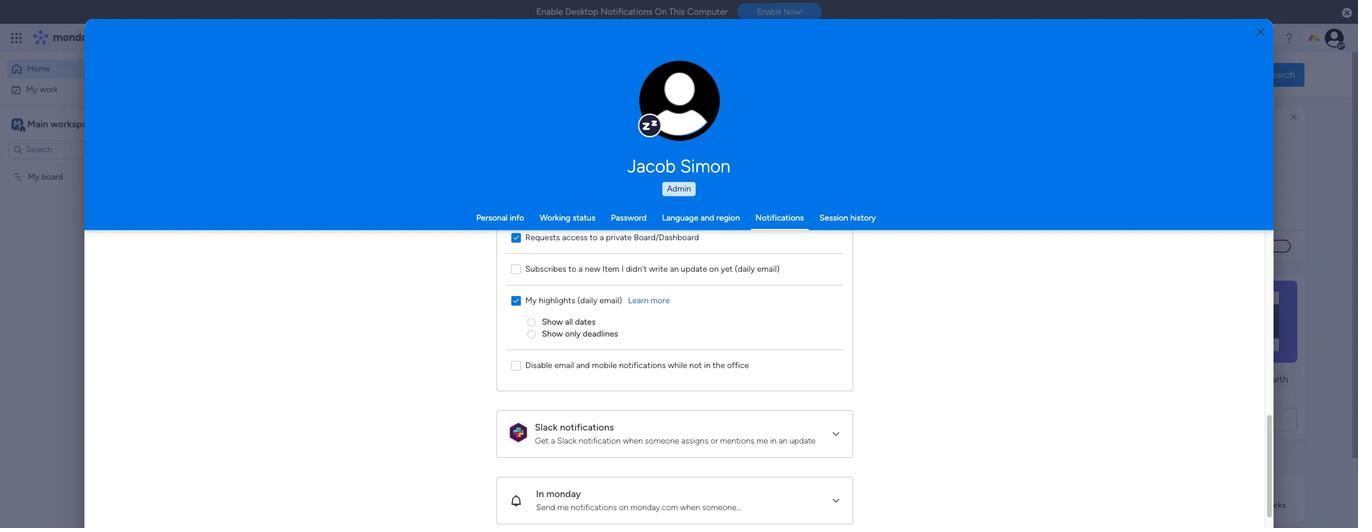 Task type: vqa. For each thing, say whether or not it's contained in the screenshot.
'NOT'
yes



Task type: locate. For each thing, give the bounding box(es) containing it.
session history
[[820, 213, 876, 223]]

my highlights (daily email)
[[526, 295, 622, 305]]

2 show from the top
[[542, 329, 563, 339]]

password link
[[611, 213, 647, 223]]

or
[[711, 436, 718, 446]]

0 horizontal spatial me
[[557, 502, 569, 512]]

in right mentions
[[770, 436, 777, 446]]

i
[[622, 264, 624, 274]]

0 horizontal spatial and
[[408, 407, 424, 418]]

your up made
[[1161, 373, 1180, 385]]

update
[[681, 264, 708, 274], [790, 436, 816, 446]]

0 vertical spatial to
[[590, 232, 598, 242]]

password
[[611, 213, 647, 223]]

0 vertical spatial my
[[26, 84, 38, 94]]

assigns
[[682, 436, 709, 446]]

1 horizontal spatial email)
[[757, 264, 780, 274]]

1 vertical spatial learn
[[1174, 500, 1194, 510]]

slack
[[535, 421, 558, 433], [557, 436, 577, 446]]

slack right the get
[[557, 436, 577, 446]]

my
[[26, 84, 38, 94], [28, 172, 39, 182], [526, 295, 537, 305]]

enable
[[536, 7, 563, 17], [757, 7, 782, 17], [1156, 165, 1183, 175]]

0 horizontal spatial monday.com
[[631, 502, 678, 512]]

me inside slack notifications get a slack notification when someone assigns or mentions me in an update
[[757, 436, 768, 446]]

my inside region
[[526, 295, 537, 305]]

0 vertical spatial (daily
[[735, 264, 755, 274]]

1 horizontal spatial me
[[757, 436, 768, 446]]

enable desktop notifications link
[[1156, 163, 1305, 177]]

in inside slack notifications get a slack notification when someone assigns or mentions me in an update
[[770, 436, 777, 446]]

your
[[1161, 373, 1180, 385], [336, 407, 355, 418]]

1 vertical spatial your
[[336, 407, 355, 418]]

0 horizontal spatial your
[[336, 407, 355, 418]]

my inside list box
[[28, 172, 39, 182]]

monday up send
[[547, 488, 581, 499]]

a for access
[[600, 232, 604, 242]]

1 horizontal spatial enable
[[757, 7, 782, 17]]

and left the region
[[701, 213, 715, 223]]

1 vertical spatial (daily
[[578, 295, 598, 305]]

2 vertical spatial notifications
[[756, 213, 804, 223]]

show left all
[[542, 317, 563, 327]]

search everything image
[[1258, 32, 1269, 44]]

2 horizontal spatial notifications
[[1221, 165, 1273, 175]]

work inside button
[[40, 84, 58, 94]]

2 horizontal spatial a
[[600, 232, 604, 242]]

me inside the in monday send me notifications on monday.com when someone...
[[557, 502, 569, 512]]

1 vertical spatial in
[[1224, 373, 1231, 385]]

an right write
[[670, 264, 679, 274]]

1 vertical spatial to
[[569, 264, 577, 274]]

0 horizontal spatial in
[[704, 360, 711, 370]]

0 vertical spatial monday
[[53, 31, 94, 45]]

monday
[[53, 31, 94, 45], [547, 488, 581, 499]]

disable
[[526, 360, 553, 370]]

0 vertical spatial me
[[757, 436, 768, 446]]

0 vertical spatial in
[[704, 360, 711, 370]]

1 vertical spatial an
[[779, 436, 788, 446]]

(daily up dates on the bottom of the page
[[578, 295, 598, 305]]

1 horizontal spatial to
[[590, 232, 598, 242]]

0 horizontal spatial a
[[551, 436, 555, 446]]

in left the
[[704, 360, 711, 370]]

notifications for enable desktop notifications on this computer
[[601, 7, 653, 17]]

2 horizontal spatial in
[[1224, 373, 1231, 385]]

your for invite
[[336, 407, 355, 418]]

email)
[[757, 264, 780, 274], [600, 295, 622, 305]]

invite your teammates and start collaborating
[[309, 407, 504, 418]]

2 vertical spatial my
[[526, 295, 537, 305]]

1 horizontal spatial an
[[779, 436, 788, 446]]

my board
[[28, 172, 63, 182]]

personal
[[476, 213, 508, 223]]

region containing requests access to a private board/dashboard
[[497, 0, 853, 391]]

workspace
[[51, 118, 98, 129]]

0 vertical spatial desktop
[[565, 7, 599, 17]]

working status link
[[540, 213, 596, 223]]

2 horizontal spatial enable
[[1156, 165, 1183, 175]]

and left 'start'
[[408, 407, 424, 418]]

1 horizontal spatial work
[[96, 31, 118, 45]]

enable now! button
[[738, 3, 822, 21]]

0 horizontal spatial enable
[[536, 7, 563, 17]]

working status
[[540, 213, 596, 223]]

to left new
[[569, 264, 577, 274]]

1 vertical spatial desktop
[[1185, 165, 1219, 175]]

notifications for enable desktop notifications
[[1221, 165, 1273, 175]]

status
[[573, 213, 596, 223]]

0 horizontal spatial email)
[[600, 295, 622, 305]]

boost
[[1134, 373, 1159, 385]]

someone
[[645, 436, 680, 446]]

a inside slack notifications get a slack notification when someone assigns or mentions me in an update
[[551, 436, 555, 446]]

when inside the in monday send me notifications on monday.com when someone...
[[680, 502, 701, 512]]

me right send
[[557, 502, 569, 512]]

my down home
[[26, 84, 38, 94]]

0 vertical spatial show
[[542, 317, 563, 327]]

0 vertical spatial work
[[96, 31, 118, 45]]

(daily right yet
[[735, 264, 755, 274]]

1 vertical spatial monday
[[547, 488, 581, 499]]

1 horizontal spatial and
[[576, 360, 590, 370]]

when left someone...
[[680, 502, 701, 512]]

1 horizontal spatial when
[[680, 502, 701, 512]]

update inside slack notifications get a slack notification when someone assigns or mentions me in an update
[[790, 436, 816, 446]]

in inside region
[[704, 360, 711, 370]]

1 vertical spatial show
[[542, 329, 563, 339]]

1 vertical spatial me
[[557, 502, 569, 512]]

0 vertical spatial your
[[1161, 373, 1180, 385]]

1 vertical spatial notifications
[[560, 421, 614, 433]]

learn for learn more
[[628, 295, 649, 305]]

0 vertical spatial slack
[[535, 421, 558, 433]]

my for my work
[[26, 84, 38, 94]]

in
[[704, 360, 711, 370], [1224, 373, 1231, 385], [770, 436, 777, 446]]

notifications inside region
[[619, 360, 666, 370]]

1 horizontal spatial your
[[1161, 373, 1180, 385]]

on
[[710, 264, 719, 274], [619, 502, 629, 512]]

0 horizontal spatial to
[[569, 264, 577, 274]]

1 vertical spatial update
[[790, 436, 816, 446]]

me
[[757, 436, 768, 446], [557, 502, 569, 512]]

only
[[565, 329, 581, 339]]

jacob
[[628, 156, 676, 177]]

0 vertical spatial learn
[[628, 295, 649, 305]]

enable for enable desktop notifications
[[1156, 165, 1183, 175]]

work for my
[[40, 84, 58, 94]]

1 vertical spatial and
[[576, 360, 590, 370]]

0 horizontal spatial work
[[40, 84, 58, 94]]

an
[[670, 264, 679, 274], [779, 436, 788, 446]]

notifications up notification
[[560, 421, 614, 433]]

1 vertical spatial when
[[680, 502, 701, 512]]

0 horizontal spatial on
[[619, 502, 629, 512]]

1 vertical spatial on
[[619, 502, 629, 512]]

1 horizontal spatial desktop
[[1185, 165, 1219, 175]]

1 horizontal spatial (daily
[[735, 264, 755, 274]]

dapulse close image
[[1343, 7, 1353, 19]]

new
[[585, 264, 601, 274]]

monday up home button
[[53, 31, 94, 45]]

1 vertical spatial a
[[579, 264, 583, 274]]

jacob simon button
[[516, 156, 843, 177]]

requests access to a private board/dashboard
[[526, 232, 699, 242]]

0 vertical spatial a
[[600, 232, 604, 242]]

jacob simon
[[628, 156, 731, 177]]

a right the get
[[551, 436, 555, 446]]

enable for enable desktop notifications on this computer
[[536, 7, 563, 17]]

2 vertical spatial notifications
[[571, 502, 617, 512]]

region
[[497, 0, 853, 391]]

mobile
[[592, 360, 617, 370]]

1 vertical spatial email)
[[600, 295, 622, 305]]

1 horizontal spatial in
[[770, 436, 777, 446]]

your inside boost your workflow in minutes with ready-made templates
[[1161, 373, 1180, 385]]

to right access
[[590, 232, 598, 242]]

m
[[14, 119, 21, 129]]

0 horizontal spatial notifications
[[601, 7, 653, 17]]

an right mentions
[[779, 436, 788, 446]]

0 horizontal spatial learn
[[628, 295, 649, 305]]

1 horizontal spatial notifications
[[756, 213, 804, 223]]

this
[[669, 7, 685, 17]]

work left management
[[96, 31, 118, 45]]

show
[[542, 317, 563, 327], [542, 329, 563, 339]]

work
[[96, 31, 118, 45], [40, 84, 58, 94]]

and right email at the left bottom
[[576, 360, 590, 370]]

desktop inside 'enable desktop notifications' link
[[1185, 165, 1219, 175]]

my left board
[[28, 172, 39, 182]]

close image
[[1258, 28, 1265, 37]]

1 vertical spatial slack
[[557, 436, 577, 446]]

a left new
[[579, 264, 583, 274]]

work down home
[[40, 84, 58, 94]]

history
[[851, 213, 876, 223]]

email) right yet
[[757, 264, 780, 274]]

1 vertical spatial notifications
[[1221, 165, 1273, 175]]

boost your workflow in minutes with ready-made templates
[[1134, 373, 1289, 399]]

1 horizontal spatial monday
[[547, 488, 581, 499]]

2 horizontal spatial and
[[701, 213, 715, 223]]

1 horizontal spatial learn
[[1174, 500, 1194, 510]]

0 vertical spatial on
[[710, 264, 719, 274]]

and
[[701, 213, 715, 223], [576, 360, 590, 370], [408, 407, 424, 418]]

desktop
[[565, 7, 599, 17], [1185, 165, 1219, 175]]

Search in workspace field
[[25, 143, 99, 156]]

simon
[[681, 156, 731, 177]]

enable inside enable now! button
[[757, 7, 782, 17]]

computer
[[688, 7, 728, 17]]

slack up the get
[[535, 421, 558, 433]]

learn
[[628, 295, 649, 305], [1174, 500, 1194, 510]]

notifications inside the in monday send me notifications on monday.com when someone...
[[571, 502, 617, 512]]

a left private
[[600, 232, 604, 242]]

notifications right send
[[571, 502, 617, 512]]

0 horizontal spatial desktop
[[565, 7, 599, 17]]

0 horizontal spatial an
[[670, 264, 679, 274]]

0 vertical spatial notifications
[[601, 7, 653, 17]]

email) down item
[[600, 295, 622, 305]]

enable inside 'enable desktop notifications' link
[[1156, 165, 1183, 175]]

(daily
[[735, 264, 755, 274], [578, 295, 598, 305]]

learn left how
[[1174, 500, 1194, 510]]

0 vertical spatial and
[[701, 213, 715, 223]]

notifications
[[601, 7, 653, 17], [1221, 165, 1273, 175], [756, 213, 804, 223]]

monday work management
[[53, 31, 185, 45]]

0 vertical spatial when
[[623, 436, 643, 446]]

templates
[[1188, 388, 1230, 399]]

management
[[120, 31, 185, 45]]

office
[[727, 360, 749, 370]]

option
[[0, 166, 152, 168]]

my left highlights
[[526, 295, 537, 305]]

0 horizontal spatial when
[[623, 436, 643, 446]]

0 vertical spatial notifications
[[619, 360, 666, 370]]

me right mentions
[[757, 436, 768, 446]]

monday.com
[[1214, 500, 1262, 510], [631, 502, 678, 512]]

0 vertical spatial email)
[[757, 264, 780, 274]]

1 vertical spatial work
[[40, 84, 58, 94]]

0 horizontal spatial update
[[681, 264, 708, 274]]

show down show all dates
[[542, 329, 563, 339]]

in left minutes
[[1224, 373, 1231, 385]]

1 show from the top
[[542, 317, 563, 327]]

1 horizontal spatial update
[[790, 436, 816, 446]]

1 vertical spatial my
[[28, 172, 39, 182]]

2 vertical spatial in
[[770, 436, 777, 446]]

my for my board
[[28, 172, 39, 182]]

0 vertical spatial an
[[670, 264, 679, 274]]

monday inside the in monday send me notifications on monday.com when someone...
[[547, 488, 581, 499]]

a
[[600, 232, 604, 242], [579, 264, 583, 274], [551, 436, 555, 446]]

to
[[590, 232, 598, 242], [569, 264, 577, 274]]

when left the someone on the bottom
[[623, 436, 643, 446]]

notifications left while
[[619, 360, 666, 370]]

your right the invite
[[336, 407, 355, 418]]

learn left more
[[628, 295, 649, 305]]

my inside button
[[26, 84, 38, 94]]

2 vertical spatial a
[[551, 436, 555, 446]]



Task type: describe. For each thing, give the bounding box(es) containing it.
subscribes to a new item i didn't write an update on yet (daily email)
[[526, 264, 780, 274]]

dates
[[575, 317, 596, 327]]

private
[[606, 232, 632, 242]]

collaborating
[[448, 407, 504, 418]]

main
[[27, 118, 48, 129]]

how
[[1196, 500, 1212, 510]]

notification
[[579, 436, 621, 446]]

0 horizontal spatial (daily
[[578, 295, 598, 305]]

in
[[536, 488, 544, 499]]

start
[[426, 407, 446, 418]]

0 horizontal spatial monday
[[53, 31, 94, 45]]

show for show all dates
[[542, 317, 563, 327]]

session history link
[[820, 213, 876, 223]]

on inside the in monday send me notifications on monday.com when someone...
[[619, 502, 629, 512]]

all
[[565, 317, 573, 327]]

made
[[1162, 388, 1185, 399]]

your for boost
[[1161, 373, 1180, 385]]

my for my highlights (daily email)
[[526, 295, 537, 305]]

1 horizontal spatial on
[[710, 264, 719, 274]]

language and region link
[[662, 213, 740, 223]]

a for notifications
[[551, 436, 555, 446]]

templates image image
[[1137, 281, 1294, 363]]

workspace selection element
[[11, 117, 99, 132]]

quick
[[1239, 69, 1264, 80]]

notifications link
[[756, 213, 804, 223]]

deadlines
[[583, 329, 618, 339]]

an inside slack notifications get a slack notification when someone assigns or mentions me in an update
[[779, 436, 788, 446]]

jacob simon image
[[1325, 29, 1344, 48]]

enable now!
[[757, 7, 803, 17]]

the
[[713, 360, 725, 370]]

notifications for email
[[619, 360, 666, 370]]

workspace image
[[11, 117, 23, 131]]

quick search button
[[1220, 63, 1305, 87]]

disable email and mobile notifications while not in the office
[[526, 360, 749, 370]]

board
[[41, 172, 63, 182]]

in monday send me notifications on monday.com when someone...
[[536, 488, 742, 512]]

language and region
[[662, 213, 740, 223]]

monday.com inside the in monday send me notifications on monday.com when someone...
[[631, 502, 678, 512]]

main workspace
[[27, 118, 98, 129]]

on
[[655, 7, 667, 17]]

send
[[536, 502, 555, 512]]

2 vertical spatial and
[[408, 407, 424, 418]]

now!
[[784, 7, 803, 17]]

learn for learn how monday.com works
[[1174, 500, 1194, 510]]

notifications inside slack notifications get a slack notification when someone assigns or mentions me in an update
[[560, 421, 614, 433]]

enable desktop notifications
[[1156, 165, 1273, 175]]

search
[[1266, 69, 1296, 80]]

picture
[[668, 117, 692, 126]]

change profile picture button
[[639, 61, 720, 142]]

1 horizontal spatial monday.com
[[1214, 500, 1262, 510]]

slack notifications get a slack notification when someone assigns or mentions me in an update
[[535, 421, 816, 446]]

while
[[668, 360, 688, 370]]

language
[[662, 213, 699, 223]]

ready-
[[1134, 388, 1162, 399]]

an inside region
[[670, 264, 679, 274]]

desktop for enable desktop notifications
[[1185, 165, 1219, 175]]

subscribes
[[526, 264, 567, 274]]

personal info
[[476, 213, 524, 223]]

work for monday
[[96, 31, 118, 45]]

session
[[820, 213, 849, 223]]

enable desktop notifications on this computer
[[536, 7, 728, 17]]

item
[[603, 264, 620, 274]]

my board list box
[[0, 164, 152, 347]]

learn more
[[628, 295, 670, 305]]

change
[[654, 107, 681, 116]]

desktop for enable desktop notifications on this computer
[[565, 7, 599, 17]]

get
[[535, 436, 549, 446]]

minutes
[[1234, 373, 1268, 385]]

working
[[540, 213, 571, 223]]

invite
[[309, 407, 333, 418]]

my work button
[[7, 80, 128, 99]]

works
[[1264, 500, 1286, 510]]

in inside boost your workflow in minutes with ready-made templates
[[1224, 373, 1231, 385]]

change profile picture
[[654, 107, 705, 126]]

profile
[[683, 107, 705, 116]]

board/dashboard
[[634, 232, 699, 242]]

show only deadlines
[[542, 329, 618, 339]]

email
[[555, 360, 574, 370]]

highlights
[[539, 295, 575, 305]]

home button
[[7, 59, 128, 79]]

when inside slack notifications get a slack notification when someone assigns or mentions me in an update
[[623, 436, 643, 446]]

show for show only deadlines
[[542, 329, 563, 339]]

select product image
[[11, 32, 23, 44]]

1 image
[[1185, 24, 1196, 38]]

workflow
[[1182, 373, 1221, 385]]

learn how monday.com works
[[1174, 500, 1286, 510]]

mentions
[[720, 436, 755, 446]]

admin
[[667, 184, 691, 194]]

quick search
[[1239, 69, 1296, 80]]

requests
[[526, 232, 560, 242]]

write
[[649, 264, 668, 274]]

home
[[27, 64, 50, 74]]

0 vertical spatial update
[[681, 264, 708, 274]]

with
[[1270, 373, 1289, 385]]

more
[[651, 295, 670, 305]]

show all dates
[[542, 317, 596, 327]]

someone...
[[703, 502, 742, 512]]

notifications for monday
[[571, 502, 617, 512]]

region
[[717, 213, 740, 223]]

help image
[[1284, 32, 1296, 44]]

not
[[690, 360, 702, 370]]

learn more link
[[628, 295, 670, 307]]

yet
[[721, 264, 733, 274]]

personal info link
[[476, 213, 524, 223]]

enable for enable now!
[[757, 7, 782, 17]]

info
[[510, 213, 524, 223]]

dapulse x slim image
[[1287, 110, 1302, 124]]

1 horizontal spatial a
[[579, 264, 583, 274]]



